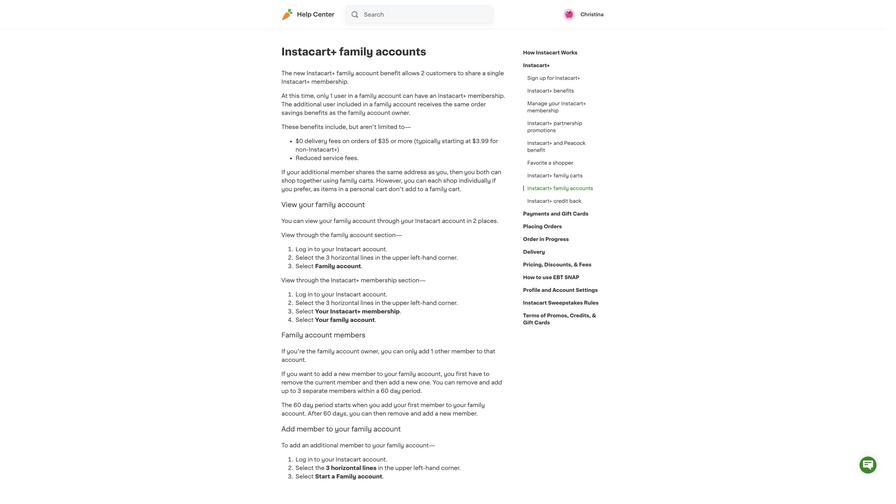 Task type: locate. For each thing, give the bounding box(es) containing it.
left-
[[411, 255, 423, 260], [411, 300, 423, 306], [414, 465, 426, 471]]

horizontal down view through the family account section—
[[331, 255, 359, 260]]

your up the log in to your instacart account. select the 3 horizontal lines in the upper left-hand corner. select start a family account .
[[373, 442, 385, 448]]

1 vertical spatial &
[[592, 313, 596, 318]]

.
[[361, 263, 363, 269], [400, 308, 401, 314], [375, 317, 376, 323], [382, 473, 384, 479]]

instacart+ benefits link
[[523, 84, 579, 97]]

2 vertical spatial if
[[282, 371, 285, 377]]

1 if from the top
[[282, 169, 285, 175]]

1 vertical spatial day
[[303, 402, 313, 408]]

view your family account
[[282, 201, 365, 208]]

3 up start
[[326, 465, 330, 471]]

0 vertical spatial only
[[317, 93, 329, 99]]

address
[[404, 169, 427, 175]]

1 vertical spatial corner.
[[438, 300, 458, 306]]

day inside the 60 day period starts when you add your first member to your family account. after 60 days, you can then remove and add a new member.
[[303, 402, 313, 408]]

day up after
[[303, 402, 313, 408]]

christina
[[581, 12, 604, 17]]

add down if you want to add a new member to your family account, you first have to remove the current member and then add a new one. you can remove and add up to 3 separate members within a 60 day period.
[[381, 402, 392, 408]]

left- for log in to your instacart account. select the 3 horizontal lines in the upper left-hand corner. select family account .
[[411, 255, 423, 260]]

family inside the 60 day period starts when you add your first member to your family account. after 60 days, you can then remove and add a new member.
[[468, 402, 485, 408]]

(typically
[[414, 138, 441, 144]]

membership
[[528, 108, 559, 113], [361, 277, 397, 283], [362, 308, 400, 314]]

0 horizontal spatial for
[[490, 138, 498, 144]]

in inside order in progress link
[[540, 237, 544, 242]]

instacart+ inside instacart+ and peacock benefit
[[528, 141, 552, 146]]

1 horizontal spatial as
[[329, 110, 336, 116]]

account. down "you can view your family account through your instacart account in 2 places."
[[363, 246, 388, 252]]

fees
[[329, 138, 341, 144]]

can
[[403, 93, 413, 99], [491, 169, 502, 175], [416, 178, 427, 183], [293, 218, 304, 224], [393, 349, 404, 354], [445, 380, 455, 385], [362, 411, 372, 416]]

family inside the log in to your instacart account. select the 3 horizontal lines in the upper left-hand corner. select start a family account .
[[336, 473, 356, 479]]

Search search field
[[363, 6, 493, 23]]

up
[[540, 76, 546, 81], [282, 388, 289, 394]]

1 vertical spatial then
[[375, 380, 387, 385]]

2 vertical spatial hand
[[426, 465, 440, 471]]

1 vertical spatial benefits
[[304, 110, 328, 116]]

benefits inside at this time, only 1 user in a family account can have an instacart+ membership. the additional user included in a family account receives the same order savings benefits as the family account owner.
[[304, 110, 328, 116]]

in
[[348, 93, 353, 99], [363, 101, 368, 107], [339, 186, 344, 192], [467, 218, 472, 224], [540, 237, 544, 242], [308, 246, 313, 252], [375, 255, 380, 260], [308, 291, 313, 297], [375, 300, 380, 306], [308, 456, 313, 462], [378, 465, 383, 471]]

on
[[342, 138, 350, 144]]

$35
[[378, 138, 389, 144]]

1 vertical spatial membership.
[[468, 93, 505, 99]]

0 vertical spatial if
[[282, 169, 285, 175]]

credit
[[554, 199, 568, 204]]

your inside log in to your instacart account. select the 3 horizontal lines in the upper left-hand corner. select family account .
[[322, 246, 334, 252]]

a inside "link"
[[549, 160, 552, 165]]

you down account,
[[433, 380, 443, 385]]

1 vertical spatial gift
[[523, 320, 533, 325]]

cards
[[573, 211, 589, 216], [535, 320, 550, 325]]

3 inside "log in to your instacart account. select the 3 horizontal lines in the upper left-hand corner. select your instacart+ membership . select your family account ."
[[326, 300, 330, 306]]

0 horizontal spatial cards
[[535, 320, 550, 325]]

non-
[[296, 147, 309, 152]]

to inside log in to your instacart account. select the 3 horizontal lines in the upper left-hand corner. select family account .
[[314, 246, 320, 252]]

0 horizontal spatial only
[[317, 93, 329, 99]]

a right the included
[[369, 101, 373, 107]]

1 horizontal spatial family
[[315, 263, 335, 269]]

time,
[[301, 93, 315, 99]]

1 vertical spatial same
[[387, 169, 403, 175]]

instacart+ inside manage your instacart+ membership
[[561, 101, 586, 106]]

1 the from the top
[[282, 70, 292, 76]]

upper for .
[[393, 255, 409, 260]]

have
[[415, 93, 428, 99], [469, 371, 482, 377]]

membership. for at this time, only 1 user in a family account can have an instacart+ membership. the additional user included in a family account receives the same order savings benefits as the family account owner.
[[468, 93, 505, 99]]

account inside log in to your instacart account. select the 3 horizontal lines in the upper left-hand corner. select family account .
[[336, 263, 361, 269]]

to inside the new instacart+ family account benefit allows 2 customers to share a single instacart+ membership.
[[458, 70, 464, 76]]

a
[[482, 70, 486, 76], [354, 93, 358, 99], [369, 101, 373, 107], [549, 160, 552, 165], [345, 186, 348, 192], [425, 186, 428, 192], [334, 371, 337, 377], [401, 380, 405, 385], [376, 388, 379, 394], [435, 411, 438, 416], [332, 473, 335, 479]]

lines for membership
[[361, 300, 374, 306]]

a right favorite
[[549, 160, 552, 165]]

as up include, on the left of the page
[[329, 110, 336, 116]]

instacart+ partnership promotions
[[528, 121, 583, 133]]

0 horizontal spatial first
[[408, 402, 419, 408]]

account. inside "log in to your instacart account. select the 3 horizontal lines in the upper left-hand corner. select your instacart+ membership . select your family account ."
[[363, 291, 388, 297]]

0 vertical spatial then
[[450, 169, 463, 175]]

pricing, discounts, & fees link
[[523, 258, 592, 271]]

how instacart works
[[523, 50, 578, 55]]

& down rules
[[592, 313, 596, 318]]

an
[[430, 93, 437, 99], [302, 442, 309, 448]]

1 select from the top
[[296, 255, 314, 260]]

upper inside the log in to your instacart account. select the 3 horizontal lines in the upper left-hand corner. select start a family account .
[[395, 465, 412, 471]]

new up this
[[294, 70, 305, 76]]

3 select from the top
[[296, 300, 314, 306]]

0 horizontal spatial day
[[303, 402, 313, 408]]

3 inside log in to your instacart account. select the 3 horizontal lines in the upper left-hand corner. select family account .
[[326, 255, 330, 260]]

prefer,
[[294, 186, 312, 192]]

an up receives
[[430, 93, 437, 99]]

. inside the log in to your instacart account. select the 3 horizontal lines in the upper left-hand corner. select start a family account .
[[382, 473, 384, 479]]

your inside manage your instacart+ membership
[[549, 101, 560, 106]]

2 horizontal spatial 60
[[381, 388, 389, 394]]

&
[[574, 262, 578, 267], [592, 313, 596, 318]]

corner. for log in to your instacart account. select the 3 horizontal lines in the upper left-hand corner. select start a family account .
[[441, 465, 461, 471]]

horizontal inside the log in to your instacart account. select the 3 horizontal lines in the upper left-hand corner. select start a family account .
[[331, 465, 361, 471]]

3 log from the top
[[296, 456, 306, 462]]

2 vertical spatial lines
[[363, 465, 377, 471]]

up inside if you want to add a new member to your family account, you first have to remove the current member and then add a new one. you can remove and add up to 3 separate members within a 60 day period.
[[282, 388, 289, 394]]

1 vertical spatial an
[[302, 442, 309, 448]]

benefits up the delivery
[[300, 124, 324, 130]]

0 horizontal spatial membership.
[[311, 79, 349, 84]]

1 left other
[[431, 349, 433, 354]]

1 horizontal spatial cards
[[573, 211, 589, 216]]

membership inside manage your instacart+ membership
[[528, 108, 559, 113]]

0 horizontal spatial of
[[371, 138, 377, 144]]

and down instacart+ partnership promotions
[[554, 141, 563, 146]]

account inside if you're the family account owner, you can only add 1 other member to that account.
[[336, 349, 359, 354]]

1 vertical spatial horizontal
[[331, 300, 359, 306]]

1 vertical spatial family
[[282, 332, 303, 339]]

benefits for these
[[300, 124, 324, 130]]

left- inside log in to your instacart account. select the 3 horizontal lines in the upper left-hand corner. select family account .
[[411, 255, 423, 260]]

instacart inside log in to your instacart account. select the 3 horizontal lines in the upper left-hand corner. select family account .
[[336, 246, 361, 252]]

first right account,
[[456, 371, 467, 377]]

account
[[356, 70, 379, 76], [378, 93, 401, 99], [393, 101, 416, 107], [367, 110, 390, 116], [338, 201, 365, 208], [353, 218, 376, 224], [442, 218, 465, 224], [350, 232, 373, 238], [336, 263, 361, 269], [350, 317, 375, 323], [305, 332, 332, 339], [336, 349, 359, 354], [374, 426, 401, 433], [358, 473, 382, 479]]

delivery link
[[523, 246, 545, 258]]

1 vertical spatial members
[[329, 388, 356, 394]]

1 vertical spatial benefit
[[528, 148, 545, 153]]

0 vertical spatial as
[[329, 110, 336, 116]]

your up together
[[287, 169, 300, 175]]

3 view from the top
[[282, 277, 295, 283]]

you left prefer,
[[282, 186, 292, 192]]

0 vertical spatial members
[[334, 332, 366, 339]]

1 horizontal spatial remove
[[388, 411, 409, 416]]

0 vertical spatial user
[[334, 93, 347, 99]]

of left $35
[[371, 138, 377, 144]]

a right start
[[332, 473, 335, 479]]

0 vertical spatial additional
[[294, 101, 322, 107]]

left- for log in to your instacart account. select the 3 horizontal lines in the upper left-hand corner. select your instacart+ membership . select your family account .
[[411, 300, 423, 306]]

corner. inside log in to your instacart account. select the 3 horizontal lines in the upper left-hand corner. select family account .
[[438, 255, 458, 260]]

2 the from the top
[[282, 101, 292, 107]]

2 log from the top
[[296, 291, 306, 297]]

2 vertical spatial left-
[[414, 465, 426, 471]]

account. down view through the instacart+ membership section—
[[363, 291, 388, 297]]

for
[[547, 76, 554, 81], [490, 138, 498, 144]]

if
[[282, 169, 285, 175], [282, 349, 285, 354], [282, 371, 285, 377]]

1 horizontal spatial only
[[405, 349, 417, 354]]

2 vertical spatial as
[[313, 186, 320, 192]]

if inside if your additional member shares the same address as you, then you both can shop together using family carts. however, you can each shop individually if you prefer, as items in a personal cart don't add to a family cart.
[[282, 169, 285, 175]]

and down period.
[[411, 411, 421, 416]]

user left the included
[[323, 101, 336, 107]]

benefit inside the new instacart+ family account benefit allows 2 customers to share a single instacart+ membership.
[[380, 70, 401, 76]]

peacock
[[564, 141, 586, 146]]

user up the included
[[334, 93, 347, 99]]

account. down "to add an additional member to your family account—" on the bottom of page
[[363, 456, 388, 462]]

instacart
[[536, 50, 560, 55], [415, 218, 441, 224], [336, 246, 361, 252], [336, 291, 361, 297], [523, 300, 547, 305], [336, 456, 361, 462]]

0 vertical spatial benefits
[[554, 88, 574, 93]]

to—
[[399, 124, 411, 130]]

new inside the 60 day period starts when you add your first member to your family account. after 60 days, you can then remove and add a new member.
[[440, 411, 452, 416]]

can down when
[[362, 411, 372, 416]]

1 view from the top
[[282, 201, 297, 208]]

your down if you're the family account owner, you can only add 1 other member to that account. at the bottom
[[384, 371, 397, 377]]

benefits for instacart+
[[554, 88, 574, 93]]

60 down period
[[324, 411, 331, 416]]

1 horizontal spatial first
[[456, 371, 467, 377]]

7 select from the top
[[296, 473, 314, 479]]

3 if from the top
[[282, 371, 285, 377]]

0 horizontal spatial same
[[387, 169, 403, 175]]

account.
[[363, 246, 388, 252], [363, 291, 388, 297], [282, 357, 306, 363], [282, 411, 306, 416], [363, 456, 388, 462]]

can left view
[[293, 218, 304, 224]]

1 vertical spatial how
[[523, 275, 535, 280]]

horizontal inside "log in to your instacart account. select the 3 horizontal lines in the upper left-hand corner. select your instacart+ membership . select your family account ."
[[331, 300, 359, 306]]

cart.
[[449, 186, 462, 192]]

the for the new instacart+ family account benefit allows 2 customers to share a single instacart+ membership.
[[282, 70, 292, 76]]

for up instacart+ benefits
[[547, 76, 554, 81]]

instacart+ partnership promotions link
[[523, 117, 604, 137]]

remove
[[282, 380, 303, 385], [457, 380, 478, 385], [388, 411, 409, 416]]

section— for view through the family account section—
[[375, 232, 402, 238]]

you up individually
[[464, 169, 475, 175]]

0 horizontal spatial &
[[574, 262, 578, 267]]

same inside at this time, only 1 user in a family account can have an instacart+ membership. the additional user included in a family account receives the same order savings benefits as the family account owner.
[[454, 101, 470, 107]]

0 horizontal spatial remove
[[282, 380, 303, 385]]

order in progress link
[[523, 233, 569, 246]]

add left other
[[419, 349, 430, 354]]

as down together
[[313, 186, 320, 192]]

. inside log in to your instacart account. select the 3 horizontal lines in the upper left-hand corner. select family account .
[[361, 263, 363, 269]]

0 vertical spatial an
[[430, 93, 437, 99]]

0 horizontal spatial shop
[[282, 178, 296, 183]]

0 vertical spatial your
[[315, 308, 329, 314]]

gift down credit
[[562, 211, 572, 216]]

1 vertical spatial view
[[282, 232, 295, 238]]

at this time, only 1 user in a family account can have an instacart+ membership. the additional user included in a family account receives the same order savings benefits as the family account owner.
[[282, 93, 505, 116]]

0 vertical spatial day
[[390, 388, 401, 394]]

1 log from the top
[[296, 246, 306, 252]]

as
[[329, 110, 336, 116], [428, 169, 435, 175], [313, 186, 320, 192]]

a right share
[[482, 70, 486, 76]]

together
[[297, 178, 322, 183]]

log inside the log in to your instacart account. select the 3 horizontal lines in the upper left-hand corner. select start a family account .
[[296, 456, 306, 462]]

accounts
[[376, 47, 426, 57], [570, 186, 593, 191]]

can up the if
[[491, 169, 502, 175]]

through
[[377, 218, 400, 224], [296, 232, 319, 238], [296, 277, 319, 283]]

60 up the 60 day period starts when you add your first member to your family account. after 60 days, you can then remove and add a new member.
[[381, 388, 389, 394]]

0 vertical spatial 1
[[330, 93, 333, 99]]

1 horizontal spatial &
[[592, 313, 596, 318]]

0 horizontal spatial benefit
[[380, 70, 401, 76]]

shop up prefer,
[[282, 178, 296, 183]]

your down view through the instacart+ membership section—
[[322, 291, 334, 297]]

gift down terms
[[523, 320, 533, 325]]

left- inside the log in to your instacart account. select the 3 horizontal lines in the upper left-hand corner. select start a family account .
[[414, 465, 426, 471]]

0 vertical spatial how
[[523, 50, 535, 55]]

2 vertical spatial the
[[282, 402, 292, 408]]

1 vertical spatial upper
[[393, 300, 409, 306]]

account. inside log in to your instacart account. select the 3 horizontal lines in the upper left-hand corner. select family account .
[[363, 246, 388, 252]]

0 vertical spatial 2
[[421, 70, 425, 76]]

your inside if you want to add a new member to your family account, you first have to remove the current member and then add a new one. you can remove and add up to 3 separate members within a 60 day period.
[[384, 371, 397, 377]]

and down that
[[479, 380, 490, 385]]

account inside the log in to your instacart account. select the 3 horizontal lines in the upper left-hand corner. select start a family account .
[[358, 473, 382, 479]]

your inside "log in to your instacart account. select the 3 horizontal lines in the upper left-hand corner. select your instacart+ membership . select your family account ."
[[322, 291, 334, 297]]

service
[[323, 155, 344, 161]]

instacart inside "log in to your instacart account. select the 3 horizontal lines in the upper left-hand corner. select your instacart+ membership . select your family account ."
[[336, 291, 361, 297]]

view through the family account section—
[[282, 232, 402, 238]]

1 vertical spatial lines
[[361, 300, 374, 306]]

add inside if you're the family account owner, you can only add 1 other member to that account.
[[419, 349, 430, 354]]

member inside if you're the family account owner, you can only add 1 other member to that account.
[[451, 349, 475, 354]]

horizontal inside log in to your instacart account. select the 3 horizontal lines in the upper left-hand corner. select family account .
[[331, 255, 359, 260]]

a down "each"
[[425, 186, 428, 192]]

0 horizontal spatial you
[[282, 218, 292, 224]]

1 vertical spatial for
[[490, 138, 498, 144]]

members inside if you want to add a new member to your family account, you first have to remove the current member and then add a new one. you can remove and add up to 3 separate members within a 60 day period.
[[329, 388, 356, 394]]

0 horizontal spatial gift
[[523, 320, 533, 325]]

lines down "to add an additional member to your family account—" on the bottom of page
[[363, 465, 377, 471]]

then
[[450, 169, 463, 175], [375, 380, 387, 385], [373, 411, 386, 416]]

of right terms
[[541, 313, 546, 318]]

instacart sweepstakes rules
[[523, 300, 599, 305]]

the up at
[[282, 70, 292, 76]]

0 vertical spatial hand
[[423, 255, 437, 260]]

instacart+ family carts
[[528, 173, 583, 178]]

membership.
[[311, 79, 349, 84], [468, 93, 505, 99]]

account—
[[406, 442, 435, 448]]

benefit left the allows
[[380, 70, 401, 76]]

3 inside the log in to your instacart account. select the 3 horizontal lines in the upper left-hand corner. select start a family account .
[[326, 465, 330, 471]]

0 vertical spatial instacart+ family accounts
[[282, 47, 426, 57]]

2 shop from the left
[[443, 178, 458, 183]]

3 the from the top
[[282, 402, 292, 408]]

0 vertical spatial up
[[540, 76, 546, 81]]

0 vertical spatial the
[[282, 70, 292, 76]]

you left view
[[282, 218, 292, 224]]

2 your from the top
[[315, 317, 329, 323]]

day inside if you want to add a new member to your family account, you first have to remove the current member and then add a new one. you can remove and add up to 3 separate members within a 60 day period.
[[390, 388, 401, 394]]

0 horizontal spatial as
[[313, 186, 320, 192]]

account. inside the log in to your instacart account. select the 3 horizontal lines in the upper left-hand corner. select start a family account .
[[363, 456, 388, 462]]

progress
[[546, 237, 569, 242]]

payments and gift cards link
[[523, 207, 589, 220]]

a up period.
[[401, 380, 405, 385]]

payments and gift cards
[[523, 211, 589, 216]]

can inside at this time, only 1 user in a family account can have an instacart+ membership. the additional user included in a family account receives the same order savings benefits as the family account owner.
[[403, 93, 413, 99]]

hand inside the log in to your instacart account. select the 3 horizontal lines in the upper left-hand corner. select start a family account .
[[426, 465, 440, 471]]

0 vertical spatial cards
[[573, 211, 589, 216]]

then up within
[[375, 380, 387, 385]]

family
[[315, 263, 335, 269], [282, 332, 303, 339], [336, 473, 356, 479]]

1 how from the top
[[523, 50, 535, 55]]

0 horizontal spatial family
[[282, 332, 303, 339]]

0 vertical spatial benefit
[[380, 70, 401, 76]]

benefit
[[380, 70, 401, 76], [528, 148, 545, 153]]

account,
[[418, 371, 442, 377]]

only right time,
[[317, 93, 329, 99]]

1 vertical spatial cards
[[535, 320, 550, 325]]

benefits
[[554, 88, 574, 93], [304, 110, 328, 116], [300, 124, 324, 130]]

3 down view through the family account section—
[[326, 255, 330, 260]]

$0
[[296, 138, 303, 144]]

lines inside "log in to your instacart account. select the 3 horizontal lines in the upper left-hand corner. select your instacart+ membership . select your family account ."
[[361, 300, 374, 306]]

for inside sign up for instacart+ link
[[547, 76, 554, 81]]

log inside "log in to your instacart account. select the 3 horizontal lines in the upper left-hand corner. select your instacart+ membership . select your family account ."
[[296, 291, 306, 297]]

1 horizontal spatial day
[[390, 388, 401, 394]]

cards down the back
[[573, 211, 589, 216]]

1 vertical spatial user
[[323, 101, 336, 107]]

members up starts on the bottom left
[[329, 388, 356, 394]]

accounts down carts
[[570, 186, 593, 191]]

2 horizontal spatial remove
[[457, 380, 478, 385]]

2 vertical spatial view
[[282, 277, 295, 283]]

sweepstakes
[[548, 300, 583, 305]]

the
[[443, 101, 453, 107], [337, 110, 347, 116], [376, 169, 386, 175], [320, 232, 330, 238], [315, 255, 325, 260], [382, 255, 391, 260], [320, 277, 330, 283], [315, 300, 325, 306], [382, 300, 391, 306], [306, 349, 316, 354], [304, 380, 314, 385], [315, 465, 325, 471], [385, 465, 394, 471]]

0 vertical spatial upper
[[393, 255, 409, 260]]

order
[[471, 101, 486, 107]]

rules
[[584, 300, 599, 305]]

horizontal down "to add an additional member to your family account—" on the bottom of page
[[331, 465, 361, 471]]

discounts,
[[545, 262, 573, 267]]

1 vertical spatial of
[[541, 313, 546, 318]]

and up within
[[362, 380, 373, 385]]

left- for log in to your instacart account. select the 3 horizontal lines in the upper left-hand corner. select start a family account .
[[414, 465, 426, 471]]

for inside $0 delivery fees on orders of $35 or more (typically starting at $3.99 for non-instacart+) reduced service fees.
[[490, 138, 498, 144]]

family right start
[[336, 473, 356, 479]]

2 vertical spatial horizontal
[[331, 465, 361, 471]]

separate
[[303, 388, 328, 394]]

instacart+ family accounts link
[[523, 182, 598, 195]]

1 vertical spatial your
[[315, 317, 329, 323]]

shares
[[356, 169, 375, 175]]

then inside the 60 day period starts when you add your first member to your family account. after 60 days, you can then remove and add a new member.
[[373, 411, 386, 416]]

log in to your instacart account. select the 3 horizontal lines in the upper left-hand corner. select your instacart+ membership . select your family account .
[[296, 291, 458, 323]]

membership. up time,
[[311, 79, 349, 84]]

how instacart works link
[[523, 46, 578, 59]]

additional down add member to your family account in the left of the page
[[310, 442, 338, 448]]

1 horizontal spatial you
[[433, 380, 443, 385]]

fees.
[[345, 155, 359, 161]]

0 vertical spatial of
[[371, 138, 377, 144]]

new
[[294, 70, 305, 76], [339, 371, 350, 377], [406, 380, 418, 385], [440, 411, 452, 416]]

a left member.
[[435, 411, 438, 416]]

2 vertical spatial log
[[296, 456, 306, 462]]

1 vertical spatial instacart+ family accounts
[[528, 186, 593, 191]]

1 vertical spatial only
[[405, 349, 417, 354]]

horizontal down view through the instacart+ membership section—
[[331, 300, 359, 306]]

benefits down time,
[[304, 110, 328, 116]]

1 right time,
[[330, 93, 333, 99]]

hand inside "log in to your instacart account. select the 3 horizontal lines in the upper left-hand corner. select your instacart+ membership . select your family account ."
[[423, 300, 437, 306]]

section— for view through the instacart+ membership section—
[[398, 277, 426, 283]]

and down use
[[542, 288, 552, 293]]

and down instacart+ credit back link
[[551, 211, 561, 216]]

the
[[282, 70, 292, 76], [282, 101, 292, 107], [282, 402, 292, 408]]

2 vertical spatial corner.
[[441, 465, 461, 471]]

remove inside the 60 day period starts when you add your first member to your family account. after 60 days, you can then remove and add a new member.
[[388, 411, 409, 416]]

0 horizontal spatial an
[[302, 442, 309, 448]]

lines down view through the instacart+ membership section—
[[361, 300, 374, 306]]

the down at
[[282, 101, 292, 107]]

an right to
[[302, 442, 309, 448]]

remove up member.
[[457, 380, 478, 385]]

only
[[317, 93, 329, 99], [405, 349, 417, 354]]

0 vertical spatial for
[[547, 76, 554, 81]]

1 vertical spatial log
[[296, 291, 306, 297]]

can up owner.
[[403, 93, 413, 99]]

same up however,
[[387, 169, 403, 175]]

your down prefer,
[[299, 201, 314, 208]]

hand
[[423, 255, 437, 260], [423, 300, 437, 306], [426, 465, 440, 471]]

log for log in to your instacart account. select the 3 horizontal lines in the upper left-hand corner. select start a family account .
[[296, 456, 306, 462]]

benefit inside instacart+ and peacock benefit
[[528, 148, 545, 153]]

family inside "log in to your instacart account. select the 3 horizontal lines in the upper left-hand corner. select your instacart+ membership . select your family account ."
[[330, 317, 349, 323]]

benefit up favorite
[[528, 148, 545, 153]]

starting
[[442, 138, 464, 144]]

same left order
[[454, 101, 470, 107]]

your inside if your additional member shares the same address as you, then you both can shop together using family carts. however, you can each shop individually if you prefer, as items in a personal cart don't add to a family cart.
[[287, 169, 300, 175]]

additional down time,
[[294, 101, 322, 107]]

a up the included
[[354, 93, 358, 99]]

add right to
[[290, 442, 301, 448]]

1 horizontal spatial instacart+ family accounts
[[528, 186, 593, 191]]

your down instacart+ benefits link
[[549, 101, 560, 106]]

1 vertical spatial as
[[428, 169, 435, 175]]

1 horizontal spatial accounts
[[570, 186, 593, 191]]

2 how from the top
[[523, 275, 535, 280]]

favorite a shopper link
[[523, 157, 578, 169]]

you right when
[[369, 402, 380, 408]]

how for how instacart works
[[523, 50, 535, 55]]

1 horizontal spatial 2
[[473, 218, 477, 224]]

first down period.
[[408, 402, 419, 408]]

the inside the 60 day period starts when you add your first member to your family account. after 60 days, you can then remove and add a new member.
[[282, 402, 292, 408]]

log inside log in to your instacart account. select the 3 horizontal lines in the upper left-hand corner. select family account .
[[296, 246, 306, 252]]

can right owner,
[[393, 349, 404, 354]]

when
[[352, 402, 368, 408]]

0 vertical spatial family
[[315, 263, 335, 269]]

section—
[[375, 232, 402, 238], [398, 277, 426, 283]]

0 vertical spatial membership.
[[311, 79, 349, 84]]

0 vertical spatial section—
[[375, 232, 402, 238]]

cards down terms
[[535, 320, 550, 325]]

allows
[[402, 70, 420, 76]]

can inside if you want to add a new member to your family account, you first have to remove the current member and then add a new one. you can remove and add up to 3 separate members within a 60 day period.
[[445, 380, 455, 385]]

shop
[[282, 178, 296, 183], [443, 178, 458, 183]]

0 vertical spatial view
[[282, 201, 297, 208]]

1 horizontal spatial gift
[[562, 211, 572, 216]]

members up owner,
[[334, 332, 366, 339]]

& left fees
[[574, 262, 578, 267]]

corner. inside "log in to your instacart account. select the 3 horizontal lines in the upper left-hand corner. select your instacart+ membership . select your family account ."
[[438, 300, 458, 306]]

credits,
[[570, 313, 591, 318]]

can right one.
[[445, 380, 455, 385]]

new inside the new instacart+ family account benefit allows 2 customers to share a single instacart+ membership.
[[294, 70, 305, 76]]

lines for .
[[361, 255, 374, 260]]

4 select from the top
[[296, 308, 314, 314]]

upper inside "log in to your instacart account. select the 3 horizontal lines in the upper left-hand corner. select your instacart+ membership . select your family account ."
[[393, 300, 409, 306]]

1 vertical spatial through
[[296, 232, 319, 238]]

new up period.
[[406, 380, 418, 385]]

the inside the new instacart+ family account benefit allows 2 customers to share a single instacart+ membership.
[[282, 70, 292, 76]]

hand inside log in to your instacart account. select the 3 horizontal lines in the upper left-hand corner. select family account .
[[423, 255, 437, 260]]

left- inside "log in to your instacart account. select the 3 horizontal lines in the upper left-hand corner. select your instacart+ membership . select your family account ."
[[411, 300, 423, 306]]

your down view through the family account section—
[[322, 246, 334, 252]]

2 view from the top
[[282, 232, 295, 238]]

2 if from the top
[[282, 349, 285, 354]]



Task type: describe. For each thing, give the bounding box(es) containing it.
add down that
[[491, 380, 502, 385]]

lines for family
[[363, 465, 377, 471]]

the new instacart+ family account benefit allows 2 customers to share a single instacart+ membership.
[[282, 70, 504, 84]]

order in progress
[[523, 237, 569, 242]]

1 vertical spatial accounts
[[570, 186, 593, 191]]

first inside the 60 day period starts when you add your first member to your family account. after 60 days, you can then remove and add a new member.
[[408, 402, 419, 408]]

order
[[523, 237, 539, 242]]

include,
[[325, 124, 348, 130]]

upper for membership
[[393, 300, 409, 306]]

2 vertical spatial additional
[[310, 442, 338, 448]]

to add an additional member to your family account—
[[282, 442, 435, 448]]

horizontal for account
[[331, 255, 359, 260]]

to inside the log in to your instacart account. select the 3 horizontal lines in the upper left-hand corner. select start a family account .
[[314, 456, 320, 462]]

to inside "log in to your instacart account. select the 3 horizontal lines in the upper left-hand corner. select your instacart+ membership . select your family account ."
[[314, 291, 320, 297]]

upper for family
[[395, 465, 412, 471]]

2 select from the top
[[296, 263, 314, 269]]

profile and account settings
[[523, 288, 598, 293]]

you inside if you're the family account owner, you can only add 1 other member to that account.
[[381, 349, 392, 354]]

6 select from the top
[[296, 465, 314, 471]]

add up current at the left of the page
[[322, 371, 332, 377]]

and inside payments and gift cards link
[[551, 211, 561, 216]]

1 vertical spatial 60
[[294, 402, 301, 408]]

3 for log in to your instacart account. select the 3 horizontal lines in the upper left-hand corner. select your instacart+ membership . select your family account .
[[326, 300, 330, 306]]

account. for account
[[363, 246, 388, 252]]

1 horizontal spatial 60
[[324, 411, 331, 416]]

first inside if you want to add a new member to your family account, you first have to remove the current member and then add a new one. you can remove and add up to 3 separate members within a 60 day period.
[[456, 371, 467, 377]]

view through the instacart+ membership section—
[[282, 277, 426, 283]]

at
[[282, 93, 288, 99]]

add down one.
[[423, 411, 434, 416]]

these
[[282, 124, 299, 130]]

membership. for the new instacart+ family account benefit allows 2 customers to share a single instacart+ membership.
[[311, 79, 349, 84]]

hand for log in to your instacart account. select the 3 horizontal lines in the upper left-hand corner. select your instacart+ membership . select your family account .
[[423, 300, 437, 306]]

terms
[[523, 313, 539, 318]]

your down period.
[[394, 402, 407, 408]]

a right within
[[376, 388, 379, 394]]

customers
[[426, 70, 457, 76]]

0 vertical spatial through
[[377, 218, 400, 224]]

cards inside terms of promos, credits, & gift cards
[[535, 320, 550, 325]]

as inside at this time, only 1 user in a family account can have an instacart+ membership. the additional user included in a family account receives the same order savings benefits as the family account owner.
[[329, 110, 336, 116]]

have inside if you want to add a new member to your family account, you first have to remove the current member and then add a new one. you can remove and add up to 3 separate members within a 60 day period.
[[469, 371, 482, 377]]

manage
[[528, 101, 548, 106]]

to
[[282, 442, 288, 448]]

the for the 60 day period starts when you add your first member to your family account. after 60 days, you can then remove and add a new member.
[[282, 402, 292, 408]]

account. inside if you're the family account owner, you can only add 1 other member to that account.
[[282, 357, 306, 363]]

however,
[[376, 178, 403, 183]]

horizontal for a
[[331, 465, 361, 471]]

2 inside the new instacart+ family account benefit allows 2 customers to share a single instacart+ membership.
[[421, 70, 425, 76]]

1 horizontal spatial up
[[540, 76, 546, 81]]

individually
[[459, 178, 491, 183]]

sign up for instacart+ link
[[523, 72, 585, 84]]

you right account,
[[444, 371, 455, 377]]

3 for log in to your instacart account. select the 3 horizontal lines in the upper left-hand corner. select family account .
[[326, 255, 330, 260]]

then inside if your additional member shares the same address as you, then you both can shop together using family carts. however, you can each shop individually if you prefer, as items in a personal cart don't add to a family cart.
[[450, 169, 463, 175]]

to inside if you're the family account owner, you can only add 1 other member to that account.
[[477, 349, 483, 354]]

only inside if you're the family account owner, you can only add 1 other member to that account.
[[405, 349, 417, 354]]

how for how to use ebt snap
[[523, 275, 535, 280]]

starts
[[335, 402, 351, 408]]

the inside if you want to add a new member to your family account, you first have to remove the current member and then add a new one. you can remove and add up to 3 separate members within a 60 day period.
[[304, 380, 314, 385]]

corner. for log in to your instacart account. select the 3 horizontal lines in the upper left-hand corner. select your instacart+ membership . select your family account .
[[438, 300, 458, 306]]

using
[[323, 178, 339, 183]]

a inside the new instacart+ family account benefit allows 2 customers to share a single instacart+ membership.
[[482, 70, 486, 76]]

placing
[[523, 224, 543, 229]]

that
[[484, 349, 496, 354]]

orders
[[351, 138, 370, 144]]

instacart+ family carts link
[[523, 169, 587, 182]]

account
[[553, 288, 575, 293]]

aren't
[[360, 124, 377, 130]]

horizontal for instacart+
[[331, 300, 359, 306]]

instacart+ inside at this time, only 1 user in a family account can have an instacart+ membership. the additional user included in a family account receives the same order savings benefits as the family account owner.
[[438, 93, 467, 99]]

want
[[299, 371, 313, 377]]

member inside if your additional member shares the same address as you, then you both can shop together using family carts. however, you can each shop individually if you prefer, as items in a personal cart don't add to a family cart.
[[331, 169, 355, 175]]

carts
[[570, 173, 583, 178]]

0 vertical spatial you
[[282, 218, 292, 224]]

pricing,
[[523, 262, 543, 267]]

instacart+ inside "log in to your instacart account. select the 3 horizontal lines in the upper left-hand corner. select your instacart+ membership . select your family account ."
[[330, 308, 361, 314]]

account inside the new instacart+ family account benefit allows 2 customers to share a single instacart+ membership.
[[356, 70, 379, 76]]

your up member.
[[453, 402, 466, 408]]

instacart+ inside instacart+ partnership promotions
[[528, 121, 552, 126]]

the inside if you're the family account owner, you can only add 1 other member to that account.
[[306, 349, 316, 354]]

don't
[[389, 186, 404, 192]]

instacart+ and peacock benefit
[[528, 141, 586, 153]]

only inside at this time, only 1 user in a family account can have an instacart+ membership. the additional user included in a family account receives the same order savings benefits as the family account owner.
[[317, 93, 329, 99]]

if for if you're the family account owner, you can only add 1 other member to that account.
[[282, 349, 285, 354]]

but
[[349, 124, 359, 130]]

family inside the new instacart+ family account benefit allows 2 customers to share a single instacart+ membership.
[[337, 70, 354, 76]]

and inside profile and account settings link
[[542, 288, 552, 293]]

start
[[315, 473, 330, 479]]

savings
[[282, 110, 303, 116]]

and inside instacart+ and peacock benefit
[[554, 141, 563, 146]]

period
[[315, 402, 333, 408]]

add
[[282, 426, 295, 433]]

account. inside the 60 day period starts when you add your first member to your family account. after 60 days, you can then remove and add a new member.
[[282, 411, 306, 416]]

and inside the 60 day period starts when you add your first member to your family account. after 60 days, you can then remove and add a new member.
[[411, 411, 421, 416]]

places.
[[478, 218, 499, 224]]

have inside at this time, only 1 user in a family account can have an instacart+ membership. the additional user included in a family account receives the same order savings benefits as the family account owner.
[[415, 93, 428, 99]]

instacart+ credit back link
[[523, 195, 586, 207]]

profile
[[523, 288, 541, 293]]

to inside if your additional member shares the same address as you, then you both can shop together using family carts. however, you can each shop individually if you prefer, as items in a personal cart don't add to a family cart.
[[418, 186, 424, 192]]

ebt
[[553, 275, 564, 280]]

your right view
[[319, 218, 332, 224]]

receives
[[418, 101, 442, 107]]

this
[[289, 93, 300, 99]]

both
[[476, 169, 490, 175]]

terms of promos, credits, & gift cards link
[[523, 309, 604, 329]]

user avatar image
[[564, 9, 575, 20]]

your inside the log in to your instacart account. select the 3 horizontal lines in the upper left-hand corner. select start a family account .
[[322, 456, 334, 462]]

promotions
[[528, 128, 556, 133]]

an inside at this time, only 1 user in a family account can have an instacart+ membership. the additional user included in a family account receives the same order savings benefits as the family account owner.
[[430, 93, 437, 99]]

in inside if your additional member shares the same address as you, then you both can shop together using family carts. however, you can each shop individually if you prefer, as items in a personal cart don't add to a family cart.
[[339, 186, 344, 192]]

the inside if your additional member shares the same address as you, then you both can shop together using family carts. however, you can each shop individually if you prefer, as items in a personal cart don't add to a family cart.
[[376, 169, 386, 175]]

1 shop from the left
[[282, 178, 296, 183]]

favorite a shopper
[[528, 160, 574, 165]]

member inside the 60 day period starts when you add your first member to your family account. after 60 days, you can then remove and add a new member.
[[421, 402, 445, 408]]

a inside the 60 day period starts when you add your first member to your family account. after 60 days, you can then remove and add a new member.
[[435, 411, 438, 416]]

manage your instacart+ membership
[[528, 101, 586, 113]]

1 inside at this time, only 1 user in a family account can have an instacart+ membership. the additional user included in a family account receives the same order savings benefits as the family account owner.
[[330, 93, 333, 99]]

within
[[358, 388, 375, 394]]

christina link
[[564, 9, 604, 20]]

then inside if you want to add a new member to your family account, you first have to remove the current member and then add a new one. you can remove and add up to 3 separate members within a 60 day period.
[[375, 380, 387, 385]]

your down the 'days,'
[[335, 426, 350, 433]]

log for log in to your instacart account. select the 3 horizontal lines in the upper left-hand corner. select family account .
[[296, 246, 306, 252]]

family inside if you're the family account owner, you can only add 1 other member to that account.
[[317, 349, 335, 354]]

sign up for instacart+
[[528, 76, 580, 81]]

if for if you want to add a new member to your family account, you first have to remove the current member and then add a new one. you can remove and add up to 3 separate members within a 60 day period.
[[282, 371, 285, 377]]

2 horizontal spatial as
[[428, 169, 435, 175]]

current
[[315, 380, 336, 385]]

you inside if you want to add a new member to your family account, you first have to remove the current member and then add a new one. you can remove and add up to 3 separate members within a 60 day period.
[[433, 380, 443, 385]]

if you're the family account owner, you can only add 1 other member to that account.
[[282, 349, 496, 363]]

can inside the 60 day period starts when you add your first member to your family account. after 60 days, you can then remove and add a new member.
[[362, 411, 372, 416]]

after
[[308, 411, 322, 416]]

1 vertical spatial membership
[[361, 277, 397, 283]]

view for view your family account
[[282, 201, 297, 208]]

orders
[[544, 224, 562, 229]]

60 inside if you want to add a new member to your family account, you first have to remove the current member and then add a new one. you can remove and add up to 3 separate members within a 60 day period.
[[381, 388, 389, 394]]

you,
[[436, 169, 449, 175]]

you left want
[[287, 371, 298, 377]]

& inside terms of promos, credits, & gift cards
[[592, 313, 596, 318]]

carts.
[[359, 178, 375, 183]]

instacart image
[[282, 9, 293, 20]]

same inside if your additional member shares the same address as you, then you both can shop together using family carts. however, you can each shop individually if you prefer, as items in a personal cart don't add to a family cart.
[[387, 169, 403, 175]]

& inside pricing, discounts, & fees link
[[574, 262, 578, 267]]

a inside the log in to your instacart account. select the 3 horizontal lines in the upper left-hand corner. select start a family account .
[[332, 473, 335, 479]]

add down if you're the family account owner, you can only add 1 other member to that account. at the bottom
[[389, 380, 400, 385]]

account inside "log in to your instacart account. select the 3 horizontal lines in the upper left-hand corner. select your instacart+ membership . select your family account ."
[[350, 317, 375, 323]]

view
[[305, 218, 318, 224]]

hand for log in to your instacart account. select the 3 horizontal lines in the upper left-hand corner. select start a family account .
[[426, 465, 440, 471]]

family inside if you want to add a new member to your family account, you first have to remove the current member and then add a new one. you can remove and add up to 3 separate members within a 60 day period.
[[399, 371, 416, 377]]

instacart+ and peacock benefit link
[[523, 137, 604, 157]]

single
[[487, 70, 504, 76]]

add member to your family account
[[282, 426, 401, 433]]

view for view through the instacart+ membership section—
[[282, 277, 295, 283]]

use
[[543, 275, 552, 280]]

account. for instacart+
[[363, 291, 388, 297]]

family inside log in to your instacart account. select the 3 horizontal lines in the upper left-hand corner. select family account .
[[315, 263, 335, 269]]

of inside $0 delivery fees on orders of $35 or more (typically starting at $3.99 for non-instacart+) reduced service fees.
[[371, 138, 377, 144]]

help
[[297, 12, 312, 17]]

1 inside if you're the family account owner, you can only add 1 other member to that account.
[[431, 349, 433, 354]]

the inside at this time, only 1 user in a family account can have an instacart+ membership. the additional user included in a family account receives the same order savings benefits as the family account owner.
[[282, 101, 292, 107]]

instacart inside the log in to your instacart account. select the 3 horizontal lines in the upper left-hand corner. select start a family account .
[[336, 456, 361, 462]]

through for view through the family account section—
[[296, 232, 319, 238]]

hand for log in to your instacart account. select the 3 horizontal lines in the upper left-hand corner. select family account .
[[423, 255, 437, 260]]

add inside if your additional member shares the same address as you, then you both can shop together using family carts. however, you can each shop individually if you prefer, as items in a personal cart don't add to a family cart.
[[405, 186, 416, 192]]

log for log in to your instacart account. select the 3 horizontal lines in the upper left-hand corner. select your instacart+ membership . select your family account .
[[296, 291, 306, 297]]

help center link
[[282, 9, 335, 20]]

items
[[321, 186, 337, 192]]

instacart+ credit back
[[528, 199, 582, 204]]

new up starts on the bottom left
[[339, 371, 350, 377]]

limited
[[378, 124, 397, 130]]

3 inside if you want to add a new member to your family account, you first have to remove the current member and then add a new one. you can remove and add up to 3 separate members within a 60 day period.
[[298, 388, 301, 394]]

can down address
[[416, 178, 427, 183]]

gift inside terms of promos, credits, & gift cards
[[523, 320, 533, 325]]

corner. for log in to your instacart account. select the 3 horizontal lines in the upper left-hand corner. select family account .
[[438, 255, 458, 260]]

help center
[[297, 12, 335, 17]]

your down don't
[[401, 218, 414, 224]]

membership inside "log in to your instacart account. select the 3 horizontal lines in the upper left-hand corner. select your instacart+ membership . select your family account ."
[[362, 308, 400, 314]]

5 select from the top
[[296, 317, 314, 323]]

cart
[[376, 186, 387, 192]]

partnership
[[554, 121, 583, 126]]

instacart+ link
[[523, 59, 550, 72]]

if you want to add a new member to your family account, you first have to remove the current member and then add a new one. you can remove and add up to 3 separate members within a 60 day period.
[[282, 371, 502, 394]]

account. for a
[[363, 456, 388, 462]]

to inside the 60 day period starts when you add your first member to your family account. after 60 days, you can then remove and add a new member.
[[446, 402, 452, 408]]

of inside terms of promos, credits, & gift cards
[[541, 313, 546, 318]]

$0 delivery fees on orders of $35 or more (typically starting at $3.99 for non-instacart+) reduced service fees.
[[296, 138, 498, 161]]

3 for log in to your instacart account. select the 3 horizontal lines in the upper left-hand corner. select start a family account .
[[326, 465, 330, 471]]

you down address
[[404, 178, 415, 183]]

additional inside at this time, only 1 user in a family account can have an instacart+ membership. the additional user included in a family account receives the same order savings benefits as the family account owner.
[[294, 101, 322, 107]]

one.
[[419, 380, 431, 385]]

shopper
[[553, 160, 574, 165]]

center
[[313, 12, 335, 17]]

0 horizontal spatial accounts
[[376, 47, 426, 57]]

a left 'personal'
[[345, 186, 348, 192]]

terms of promos, credits, & gift cards
[[523, 313, 596, 325]]

if for if your additional member shares the same address as you, then you both can shop together using family carts. however, you can each shop individually if you prefer, as items in a personal cart don't add to a family cart.
[[282, 169, 285, 175]]

additional inside if your additional member shares the same address as you, then you both can shop together using family carts. however, you can each shop individually if you prefer, as items in a personal cart don't add to a family cart.
[[301, 169, 329, 175]]

you down when
[[349, 411, 360, 416]]

can inside if you're the family account owner, you can only add 1 other member to that account.
[[393, 349, 404, 354]]

placing orders link
[[523, 220, 562, 233]]

member.
[[453, 411, 478, 416]]

through for view through the instacart+ membership section—
[[296, 277, 319, 283]]

a up current at the left of the page
[[334, 371, 337, 377]]

if your additional member shares the same address as you, then you both can shop together using family carts. however, you can each shop individually if you prefer, as items in a personal cart don't add to a family cart.
[[282, 169, 502, 192]]

pricing, discounts, & fees
[[523, 262, 592, 267]]

at
[[465, 138, 471, 144]]

share
[[465, 70, 481, 76]]

view for view through the family account section—
[[282, 232, 295, 238]]

1 your from the top
[[315, 308, 329, 314]]



Task type: vqa. For each thing, say whether or not it's contained in the screenshot.
"Tap"
no



